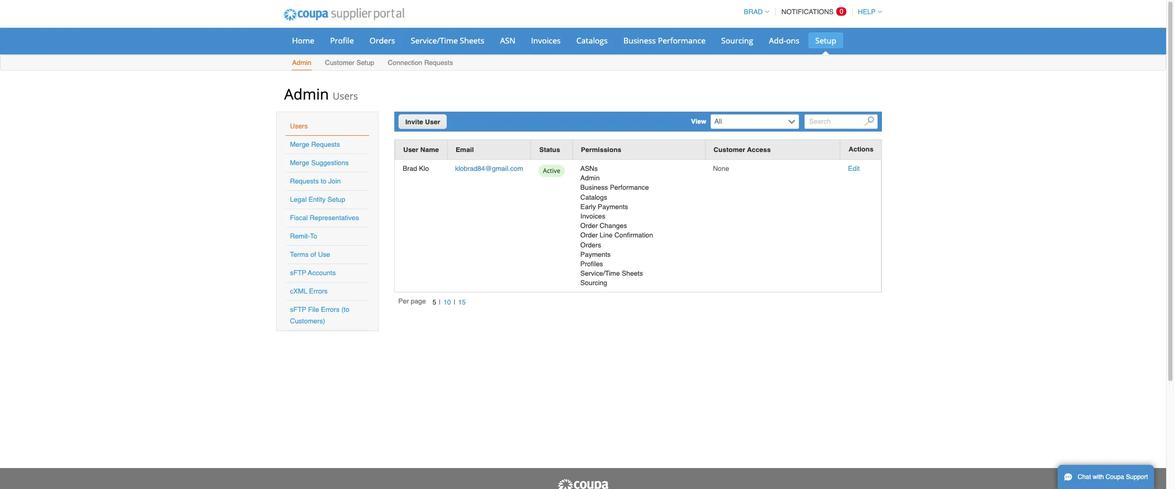 Task type: locate. For each thing, give the bounding box(es) containing it.
2 vertical spatial requests
[[290, 177, 319, 185]]

per
[[398, 297, 409, 305]]

0 horizontal spatial customer
[[325, 59, 355, 67]]

brad left klo
[[403, 165, 417, 173]]

0 vertical spatial brad
[[744, 8, 763, 16]]

user left name
[[403, 146, 419, 154]]

coupa supplier portal image
[[276, 2, 412, 28], [557, 479, 610, 489]]

sourcing down brad link in the top of the page
[[722, 35, 754, 46]]

customer setup
[[325, 59, 374, 67]]

|
[[439, 298, 441, 306], [454, 298, 456, 306]]

sftp up customers)
[[290, 306, 306, 314]]

1 horizontal spatial user
[[425, 118, 440, 126]]

admin for admin
[[292, 59, 312, 67]]

file
[[308, 306, 319, 314]]

merge
[[290, 141, 309, 148], [290, 159, 309, 167]]

brad klo
[[403, 165, 429, 173]]

0 vertical spatial user
[[425, 118, 440, 126]]

order down early at top
[[581, 222, 598, 230]]

service/time up connection requests
[[411, 35, 458, 46]]

0 vertical spatial requests
[[424, 59, 453, 67]]

1 vertical spatial navigation
[[398, 297, 469, 309]]

1 vertical spatial service/time
[[581, 270, 620, 278]]

customer setup link
[[325, 57, 375, 70]]

2 | from the left
[[454, 298, 456, 306]]

errors left (to
[[321, 306, 340, 314]]

business performance link
[[617, 33, 713, 48]]

remit-to
[[290, 232, 317, 240]]

1 vertical spatial admin
[[284, 84, 329, 104]]

view
[[691, 117, 707, 125]]

merge suggestions
[[290, 159, 349, 167]]

sftp for sftp file errors (to customers)
[[290, 306, 306, 314]]

1 horizontal spatial service/time
[[581, 270, 620, 278]]

sheets left asn
[[460, 35, 485, 46]]

users up the merge requests
[[290, 122, 308, 130]]

setup down notifications 0
[[816, 35, 837, 46]]

suggestions
[[311, 159, 349, 167]]

1 vertical spatial sftp
[[290, 306, 306, 314]]

customer access button
[[714, 144, 771, 155]]

1 vertical spatial sheets
[[622, 270, 643, 278]]

orders down line
[[581, 241, 601, 249]]

0 horizontal spatial users
[[290, 122, 308, 130]]

notifications 0
[[782, 7, 844, 16]]

1 horizontal spatial |
[[454, 298, 456, 306]]

admin down admin link in the left of the page
[[284, 84, 329, 104]]

requests left to
[[290, 177, 319, 185]]

0 vertical spatial merge
[[290, 141, 309, 148]]

1 vertical spatial users
[[290, 122, 308, 130]]

1 horizontal spatial orders
[[581, 241, 601, 249]]

1 horizontal spatial coupa supplier portal image
[[557, 479, 610, 489]]

sourcing link
[[715, 33, 760, 48]]

0 vertical spatial navigation
[[740, 2, 882, 22]]

invite user
[[406, 118, 440, 126]]

help link
[[854, 8, 882, 16]]

0 horizontal spatial service/time
[[411, 35, 458, 46]]

1 vertical spatial order
[[581, 232, 598, 239]]

users inside admin users
[[333, 90, 358, 102]]

service/time down profiles
[[581, 270, 620, 278]]

merge down users link
[[290, 141, 309, 148]]

0 vertical spatial invoices
[[531, 35, 561, 46]]

0 horizontal spatial performance
[[610, 184, 649, 192]]

admin down home link
[[292, 59, 312, 67]]

1 sftp from the top
[[290, 269, 306, 277]]

performance
[[658, 35, 706, 46], [610, 184, 649, 192]]

customer up none at the top of the page
[[714, 146, 746, 154]]

sftp inside the sftp file errors (to customers)
[[290, 306, 306, 314]]

sheets down confirmation
[[622, 270, 643, 278]]

join
[[328, 177, 341, 185]]

0 vertical spatial catalogs
[[577, 35, 608, 46]]

1 vertical spatial errors
[[321, 306, 340, 314]]

invoices right asn link
[[531, 35, 561, 46]]

1 vertical spatial setup
[[357, 59, 374, 67]]

brad up sourcing link
[[744, 8, 763, 16]]

requests down 'service/time sheets'
[[424, 59, 453, 67]]

requests
[[424, 59, 453, 67], [311, 141, 340, 148], [290, 177, 319, 185]]

1 horizontal spatial performance
[[658, 35, 706, 46]]

1 horizontal spatial sheets
[[622, 270, 643, 278]]

status button
[[540, 144, 560, 155]]

add-ons
[[769, 35, 800, 46]]

admin down asns
[[581, 174, 600, 182]]

1 vertical spatial invoices
[[581, 212, 606, 220]]

0
[[840, 7, 844, 15]]

payments up "changes"
[[598, 203, 628, 211]]

business down asns
[[581, 184, 608, 192]]

business right catalogs link
[[624, 35, 656, 46]]

catalogs right invoices link
[[577, 35, 608, 46]]

permissions
[[581, 146, 622, 154]]

1 vertical spatial customer
[[714, 146, 746, 154]]

search image
[[865, 117, 875, 126]]

business inside the asns admin business performance catalogs early payments invoices order changes order line confirmation orders payments profiles service/time sheets sourcing
[[581, 184, 608, 192]]

2 vertical spatial admin
[[581, 174, 600, 182]]

payments up profiles
[[581, 251, 611, 258]]

admin inside the asns admin business performance catalogs early payments invoices order changes order line confirmation orders payments profiles service/time sheets sourcing
[[581, 174, 600, 182]]

add-ons link
[[763, 33, 807, 48]]

setup
[[816, 35, 837, 46], [357, 59, 374, 67], [328, 196, 345, 204]]

2 sftp from the top
[[290, 306, 306, 314]]

remit-to link
[[290, 232, 317, 240]]

0 horizontal spatial sourcing
[[581, 279, 608, 287]]

connection
[[388, 59, 423, 67]]

0 vertical spatial coupa supplier portal image
[[276, 2, 412, 28]]

1 horizontal spatial customer
[[714, 146, 746, 154]]

users
[[333, 90, 358, 102], [290, 122, 308, 130]]

1 vertical spatial user
[[403, 146, 419, 154]]

1 horizontal spatial invoices
[[581, 212, 606, 220]]

0 vertical spatial customer
[[325, 59, 355, 67]]

0 vertical spatial sourcing
[[722, 35, 754, 46]]

1 vertical spatial business
[[581, 184, 608, 192]]

service/time inside the asns admin business performance catalogs early payments invoices order changes order line confirmation orders payments profiles service/time sheets sourcing
[[581, 270, 620, 278]]

setup down orders 'link'
[[357, 59, 374, 67]]

1 vertical spatial performance
[[610, 184, 649, 192]]

View text field
[[712, 115, 786, 129]]

0 horizontal spatial orders
[[370, 35, 395, 46]]

1 order from the top
[[581, 222, 598, 230]]

users down customer setup link
[[333, 90, 358, 102]]

1 vertical spatial catalogs
[[581, 193, 608, 201]]

use
[[318, 251, 330, 259]]

0 vertical spatial order
[[581, 222, 598, 230]]

order
[[581, 222, 598, 230], [581, 232, 598, 239]]

per page
[[398, 297, 426, 305]]

sftp up cxml
[[290, 269, 306, 277]]

order left line
[[581, 232, 598, 239]]

0 horizontal spatial invoices
[[531, 35, 561, 46]]

service/time sheets
[[411, 35, 485, 46]]

0 vertical spatial performance
[[658, 35, 706, 46]]

user right invite
[[425, 118, 440, 126]]

sourcing
[[722, 35, 754, 46], [581, 279, 608, 287]]

legal
[[290, 196, 307, 204]]

1 horizontal spatial business
[[624, 35, 656, 46]]

0 vertical spatial admin
[[292, 59, 312, 67]]

setup down the join
[[328, 196, 345, 204]]

2 merge from the top
[[290, 159, 309, 167]]

| left 15
[[454, 298, 456, 306]]

0 vertical spatial orders
[[370, 35, 395, 46]]

active
[[543, 166, 561, 175]]

service/time sheets link
[[404, 33, 491, 48]]

chat with coupa support
[[1078, 474, 1149, 481]]

orders up connection
[[370, 35, 395, 46]]

customer access
[[714, 146, 771, 154]]

customers)
[[290, 317, 325, 325]]

1 vertical spatial merge
[[290, 159, 309, 167]]

customer down profile link
[[325, 59, 355, 67]]

invoices down early at top
[[581, 212, 606, 220]]

0 vertical spatial business
[[624, 35, 656, 46]]

0 horizontal spatial brad
[[403, 165, 417, 173]]

0 horizontal spatial |
[[439, 298, 441, 306]]

navigation
[[740, 2, 882, 22], [398, 297, 469, 309]]

errors down accounts
[[309, 287, 328, 295]]

merge down merge requests link
[[290, 159, 309, 167]]

customer
[[325, 59, 355, 67], [714, 146, 746, 154]]

chat
[[1078, 474, 1092, 481]]

catalogs up early at top
[[581, 193, 608, 201]]

0 horizontal spatial sheets
[[460, 35, 485, 46]]

brad inside navigation
[[744, 8, 763, 16]]

1 horizontal spatial users
[[333, 90, 358, 102]]

0 vertical spatial sheets
[[460, 35, 485, 46]]

customer inside button
[[714, 146, 746, 154]]

permissions button
[[581, 144, 622, 155]]

0 vertical spatial service/time
[[411, 35, 458, 46]]

1 vertical spatial brad
[[403, 165, 417, 173]]

| right 5 on the bottom
[[439, 298, 441, 306]]

0 vertical spatial sftp
[[290, 269, 306, 277]]

sourcing down profiles
[[581, 279, 608, 287]]

errors
[[309, 287, 328, 295], [321, 306, 340, 314]]

2 horizontal spatial setup
[[816, 35, 837, 46]]

1 vertical spatial orders
[[581, 241, 601, 249]]

user name
[[403, 146, 439, 154]]

1 horizontal spatial brad
[[744, 8, 763, 16]]

0 horizontal spatial business
[[581, 184, 608, 192]]

user inside button
[[403, 146, 419, 154]]

sftp
[[290, 269, 306, 277], [290, 306, 306, 314]]

requests up suggestions
[[311, 141, 340, 148]]

1 merge from the top
[[290, 141, 309, 148]]

1 vertical spatial sourcing
[[581, 279, 608, 287]]

10
[[444, 298, 451, 306]]

1 vertical spatial coupa supplier portal image
[[557, 479, 610, 489]]

customer for customer setup
[[325, 59, 355, 67]]

asn
[[500, 35, 516, 46]]

2 vertical spatial setup
[[328, 196, 345, 204]]

setup link
[[809, 33, 844, 48]]

0 horizontal spatial user
[[403, 146, 419, 154]]

0 horizontal spatial navigation
[[398, 297, 469, 309]]

5 | 10 | 15
[[433, 298, 466, 306]]

Search text field
[[805, 114, 878, 129]]

1 vertical spatial requests
[[311, 141, 340, 148]]

orders
[[370, 35, 395, 46], [581, 241, 601, 249]]

1 horizontal spatial sourcing
[[722, 35, 754, 46]]

business performance
[[624, 35, 706, 46]]

1 horizontal spatial navigation
[[740, 2, 882, 22]]

0 vertical spatial users
[[333, 90, 358, 102]]



Task type: describe. For each thing, give the bounding box(es) containing it.
orders inside orders 'link'
[[370, 35, 395, 46]]

brad link
[[740, 8, 769, 16]]

1 vertical spatial payments
[[581, 251, 611, 258]]

representatives
[[310, 214, 359, 222]]

accounts
[[308, 269, 336, 277]]

add-
[[769, 35, 787, 46]]

orders link
[[363, 33, 402, 48]]

(to
[[342, 306, 349, 314]]

changes
[[600, 222, 627, 230]]

admin users
[[284, 84, 358, 104]]

merge requests link
[[290, 141, 340, 148]]

customer for customer access
[[714, 146, 746, 154]]

support
[[1127, 474, 1149, 481]]

profile link
[[323, 33, 361, 48]]

chat with coupa support button
[[1058, 465, 1155, 489]]

navigation containing per page
[[398, 297, 469, 309]]

catalogs link
[[570, 33, 615, 48]]

name
[[420, 146, 439, 154]]

service/time inside service/time sheets link
[[411, 35, 458, 46]]

0 horizontal spatial setup
[[328, 196, 345, 204]]

sftp file errors (to customers)
[[290, 306, 349, 325]]

asn link
[[494, 33, 522, 48]]

catalogs inside catalogs link
[[577, 35, 608, 46]]

invite user link
[[399, 114, 447, 129]]

invoices link
[[525, 33, 568, 48]]

remit-
[[290, 232, 310, 240]]

terms of use
[[290, 251, 330, 259]]

catalogs inside the asns admin business performance catalogs early payments invoices order changes order line confirmation orders payments profiles service/time sheets sourcing
[[581, 193, 608, 201]]

invoices inside the asns admin business performance catalogs early payments invoices order changes order line confirmation orders payments profiles service/time sheets sourcing
[[581, 212, 606, 220]]

sftp file errors (to customers) link
[[290, 306, 349, 325]]

brad for brad
[[744, 8, 763, 16]]

user name button
[[403, 144, 439, 155]]

2 order from the top
[[581, 232, 598, 239]]

invoices inside invoices link
[[531, 35, 561, 46]]

15 button
[[456, 297, 469, 308]]

line
[[600, 232, 613, 239]]

requests for merge requests
[[311, 141, 340, 148]]

users link
[[290, 122, 308, 130]]

to
[[310, 232, 317, 240]]

brad for brad klo
[[403, 165, 417, 173]]

to
[[321, 177, 327, 185]]

fiscal representatives link
[[290, 214, 359, 222]]

legal entity setup link
[[290, 196, 345, 204]]

5 button
[[430, 297, 439, 308]]

asns admin business performance catalogs early payments invoices order changes order line confirmation orders payments profiles service/time sheets sourcing
[[581, 165, 653, 287]]

active button
[[539, 164, 565, 181]]

sftp for sftp accounts
[[290, 269, 306, 277]]

klo
[[419, 165, 429, 173]]

profile
[[330, 35, 354, 46]]

performance inside the asns admin business performance catalogs early payments invoices order changes order line confirmation orders payments profiles service/time sheets sourcing
[[610, 184, 649, 192]]

fiscal representatives
[[290, 214, 359, 222]]

merge requests
[[290, 141, 340, 148]]

0 vertical spatial errors
[[309, 287, 328, 295]]

1 | from the left
[[439, 298, 441, 306]]

page
[[411, 297, 426, 305]]

sftp accounts
[[290, 269, 336, 277]]

merge for merge requests
[[290, 141, 309, 148]]

email
[[456, 146, 474, 154]]

sourcing inside the asns admin business performance catalogs early payments invoices order changes order line confirmation orders payments profiles service/time sheets sourcing
[[581, 279, 608, 287]]

requests to join link
[[290, 177, 341, 185]]

invite
[[406, 118, 423, 126]]

0 vertical spatial payments
[[598, 203, 628, 211]]

cxml errors link
[[290, 287, 328, 295]]

1 horizontal spatial setup
[[357, 59, 374, 67]]

sheets inside the asns admin business performance catalogs early payments invoices order changes order line confirmation orders payments profiles service/time sheets sourcing
[[622, 270, 643, 278]]

edit
[[848, 165, 860, 173]]

fiscal
[[290, 214, 308, 222]]

requests to join
[[290, 177, 341, 185]]

0 horizontal spatial coupa supplier portal image
[[276, 2, 412, 28]]

performance inside 'link'
[[658, 35, 706, 46]]

home link
[[285, 33, 321, 48]]

early
[[581, 203, 596, 211]]

home
[[292, 35, 315, 46]]

klobrad84@gmail.com link
[[455, 165, 523, 173]]

merge for merge suggestions
[[290, 159, 309, 167]]

5
[[433, 298, 436, 306]]

confirmation
[[615, 232, 653, 239]]

legal entity setup
[[290, 196, 345, 204]]

actions
[[849, 145, 874, 153]]

business inside 'link'
[[624, 35, 656, 46]]

connection requests link
[[387, 57, 454, 70]]

cxml
[[290, 287, 307, 295]]

help
[[858, 8, 876, 16]]

connection requests
[[388, 59, 453, 67]]

0 vertical spatial setup
[[816, 35, 837, 46]]

requests for connection requests
[[424, 59, 453, 67]]

none
[[713, 165, 730, 173]]

15
[[458, 298, 466, 306]]

orders inside the asns admin business performance catalogs early payments invoices order changes order line confirmation orders payments profiles service/time sheets sourcing
[[581, 241, 601, 249]]

edit link
[[848, 165, 860, 173]]

email button
[[456, 144, 474, 155]]

admin link
[[292, 57, 312, 70]]

10 button
[[441, 297, 454, 308]]

with
[[1093, 474, 1104, 481]]

errors inside the sftp file errors (to customers)
[[321, 306, 340, 314]]

klobrad84@gmail.com
[[455, 165, 523, 173]]

status
[[540, 146, 560, 154]]

ons
[[787, 35, 800, 46]]

merge suggestions link
[[290, 159, 349, 167]]

of
[[311, 251, 316, 259]]

terms
[[290, 251, 309, 259]]

coupa
[[1106, 474, 1125, 481]]

admin for admin users
[[284, 84, 329, 104]]

navigation containing notifications 0
[[740, 2, 882, 22]]



Task type: vqa. For each thing, say whether or not it's contained in the screenshot.
navigation containing Per page
yes



